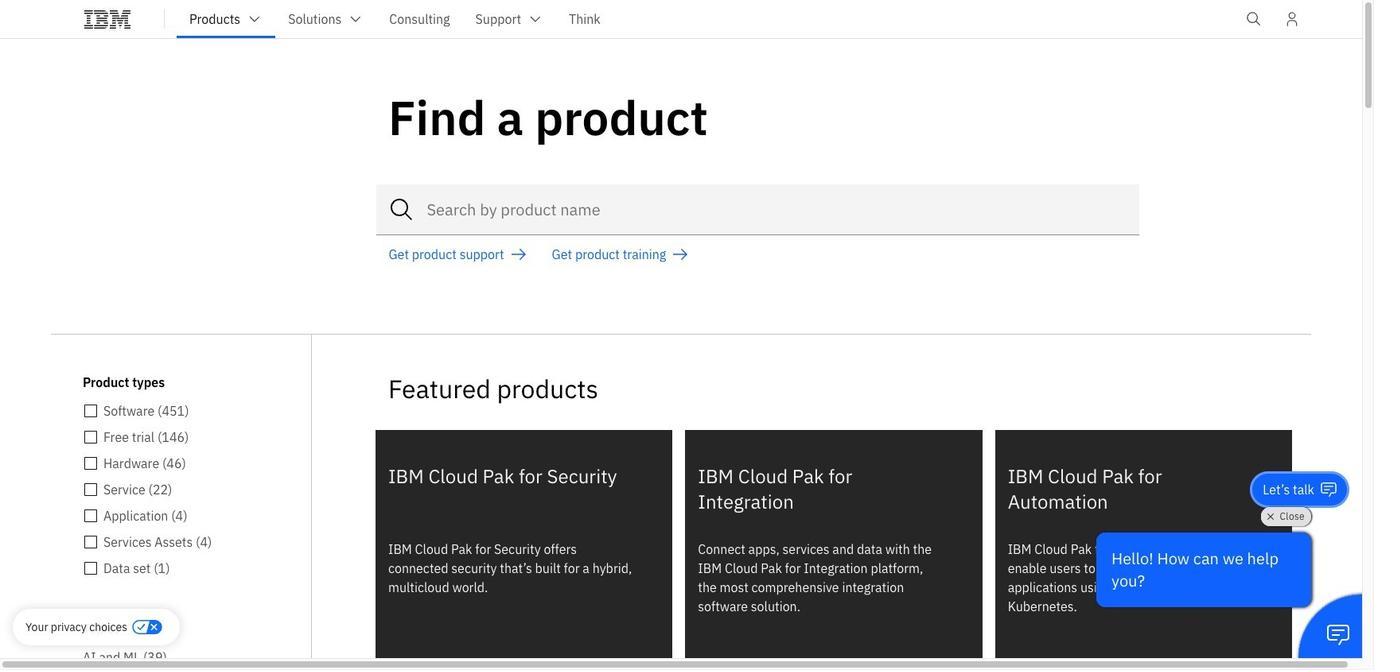 Task type: describe. For each thing, give the bounding box(es) containing it.
let's talk element
[[1263, 481, 1315, 499]]



Task type: locate. For each thing, give the bounding box(es) containing it.
open the chat window image
[[1326, 622, 1351, 648], [1326, 622, 1351, 648]]

Search text field
[[376, 184, 1139, 235]]

open the chat window image
[[1326, 622, 1351, 648], [1326, 622, 1351, 648], [1326, 622, 1351, 648], [1326, 622, 1351, 648]]

search element
[[376, 184, 1139, 235]]

your privacy choices element
[[25, 619, 127, 637]]



